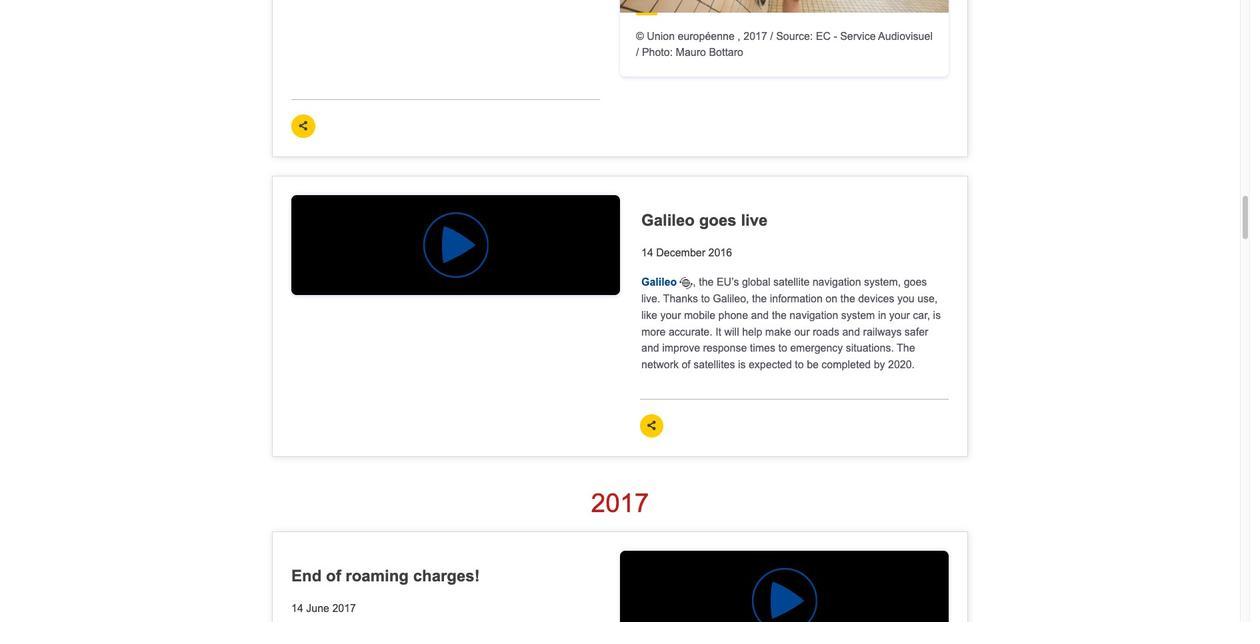 Task type: describe. For each thing, give the bounding box(es) containing it.
1 horizontal spatial /
[[770, 31, 773, 42]]

2 vertical spatial 2017
[[332, 604, 356, 615]]

2 your from the left
[[889, 310, 910, 321]]

satellite
[[773, 277, 810, 288]]

2 horizontal spatial and
[[842, 326, 860, 338]]

help
[[742, 326, 762, 338]]

the right search for available translations image
[[699, 277, 714, 288]]

of inside ', the eu's global satellite navigation system, goes live. thanks to galileo, the information on the devices you use, like your mobile phone and the navigation system in your car, is more accurate. it will help make our roads and railways safer and improve response times to emergency situations. the network of satellites is expected to be completed by 2020.'
[[682, 359, 691, 371]]

live.
[[641, 293, 660, 305]]

2020.
[[888, 359, 915, 371]]

roads
[[813, 326, 839, 338]]

the down global
[[752, 293, 767, 305]]

1 your from the left
[[660, 310, 681, 321]]

eu's
[[717, 277, 739, 288]]

the
[[897, 343, 915, 354]]

1 vertical spatial /
[[636, 47, 639, 58]]

, the eu's global satellite navigation system, goes live. thanks to galileo, the information on the devices you use, like your mobile phone and the navigation system in your car, is more accurate. it will help make our roads and railways safer and improve response times to emergency situations. the network of satellites is expected to be completed by 2020.
[[641, 277, 941, 371]]

end
[[291, 568, 322, 586]]

devices
[[858, 293, 894, 305]]

a girl leaning against a wall on a metro platform next to a sign that reads "wifi." image
[[620, 0, 949, 13]]

charges!
[[413, 568, 480, 586]]

1 horizontal spatial and
[[751, 310, 769, 321]]

0 horizontal spatial goes
[[699, 212, 737, 230]]

source:
[[776, 31, 813, 42]]

car,
[[913, 310, 930, 321]]

-
[[834, 31, 837, 42]]

global
[[742, 277, 771, 288]]

thanks
[[663, 293, 698, 305]]

0 horizontal spatial to
[[701, 293, 710, 305]]

galileo,
[[713, 293, 749, 305]]

union
[[647, 31, 675, 42]]

2016
[[708, 248, 732, 259]]

emergency
[[790, 343, 843, 354]]

0 vertical spatial navigation
[[813, 277, 861, 288]]

times
[[750, 343, 775, 354]]

make
[[765, 326, 791, 338]]

1 horizontal spatial 2017
[[591, 489, 649, 518]]

, inside ', the eu's global satellite navigation system, goes live. thanks to galileo, the information on the devices you use, like your mobile phone and the navigation system in your car, is more accurate. it will help make our roads and railways safer and improve response times to emergency situations. the network of satellites is expected to be completed by 2020.'
[[693, 277, 696, 288]]

more
[[641, 326, 666, 338]]

like
[[641, 310, 657, 321]]

it
[[716, 326, 721, 338]]

information
[[770, 293, 823, 305]]

14 for end of roaming charges!
[[291, 604, 303, 615]]

satellites
[[694, 359, 735, 371]]

galileo for galileo goes live
[[641, 212, 695, 230]]

railways
[[863, 326, 902, 338]]

network
[[641, 359, 679, 371]]



Task type: vqa. For each thing, say whether or not it's contained in the screenshot.
live.
yes



Task type: locate. For each thing, give the bounding box(es) containing it.
0 horizontal spatial /
[[636, 47, 639, 58]]

on
[[826, 293, 838, 305]]

service
[[840, 31, 876, 42]]

mauro
[[676, 47, 706, 58]]

1 vertical spatial navigation
[[790, 310, 838, 321]]

0 vertical spatial /
[[770, 31, 773, 42]]

galileo
[[641, 212, 695, 230], [641, 277, 677, 288]]

1 horizontal spatial 14
[[641, 248, 653, 259]]

june
[[306, 604, 329, 615]]

1 horizontal spatial is
[[933, 310, 941, 321]]

and down system
[[842, 326, 860, 338]]

1 horizontal spatial ,
[[738, 31, 741, 42]]

1 vertical spatial of
[[326, 568, 341, 586]]

galileo link
[[641, 277, 677, 288]]

goes up you on the right top
[[904, 277, 927, 288]]

will
[[724, 326, 739, 338]]

situations.
[[846, 343, 894, 354]]

galileo up december
[[641, 212, 695, 230]]

by
[[874, 359, 885, 371]]

improve
[[662, 343, 700, 354]]

navigation up our
[[790, 310, 838, 321]]

0 vertical spatial galileo
[[641, 212, 695, 230]]

1 vertical spatial ,
[[693, 277, 696, 288]]

0 horizontal spatial and
[[641, 343, 659, 354]]

goes
[[699, 212, 737, 230], [904, 277, 927, 288]]

and up the help
[[751, 310, 769, 321]]

is
[[933, 310, 941, 321], [738, 359, 746, 371]]

14 left june
[[291, 604, 303, 615]]

/ down ©
[[636, 47, 639, 58]]

end of roaming charges!
[[291, 568, 480, 586]]

2 horizontal spatial to
[[795, 359, 804, 371]]

14 up galileo link
[[641, 248, 653, 259]]

roaming
[[346, 568, 409, 586]]

0 vertical spatial is
[[933, 310, 941, 321]]

the
[[699, 277, 714, 288], [752, 293, 767, 305], [840, 293, 855, 305], [772, 310, 787, 321]]

search for available translations image
[[680, 277, 693, 290]]

in
[[878, 310, 886, 321]]

bottaro
[[709, 47, 743, 58]]

0 horizontal spatial of
[[326, 568, 341, 586]]

1 vertical spatial 2017
[[591, 489, 649, 518]]

0 vertical spatial ,
[[738, 31, 741, 42]]

navigation up the on
[[813, 277, 861, 288]]

/
[[770, 31, 773, 42], [636, 47, 639, 58]]

©
[[636, 31, 644, 42]]

2 vertical spatial to
[[795, 359, 804, 371]]

response
[[703, 343, 747, 354]]

to
[[701, 293, 710, 305], [778, 343, 787, 354], [795, 359, 804, 371]]

0 vertical spatial goes
[[699, 212, 737, 230]]

1 vertical spatial galileo
[[641, 277, 677, 288]]

completed
[[822, 359, 871, 371]]

2 vertical spatial and
[[641, 343, 659, 354]]

2017
[[744, 31, 767, 42], [591, 489, 649, 518], [332, 604, 356, 615]]

,
[[738, 31, 741, 42], [693, 277, 696, 288]]

/ left the source:
[[770, 31, 773, 42]]

phone
[[719, 310, 748, 321]]

14 december 2016
[[641, 248, 732, 259]]

0 horizontal spatial your
[[660, 310, 681, 321]]

0 horizontal spatial 14
[[291, 604, 303, 615]]

européenne
[[678, 31, 735, 42]]

2 horizontal spatial 2017
[[744, 31, 767, 42]]

1 vertical spatial to
[[778, 343, 787, 354]]

december
[[656, 248, 705, 259]]

live
[[741, 212, 768, 230]]

0 vertical spatial to
[[701, 293, 710, 305]]

© union européenne , 2017 / source: ec - service audiovisuel / photo: mauro bottaro
[[636, 31, 933, 58]]

1 vertical spatial goes
[[904, 277, 927, 288]]

0 vertical spatial and
[[751, 310, 769, 321]]

14 for galileo goes live
[[641, 248, 653, 259]]

and
[[751, 310, 769, 321], [842, 326, 860, 338], [641, 343, 659, 354]]

1 horizontal spatial of
[[682, 359, 691, 371]]

1 horizontal spatial to
[[778, 343, 787, 354]]

goes up 2016 on the top of page
[[699, 212, 737, 230]]

, inside © union européenne , 2017 / source: ec - service audiovisuel / photo: mauro bottaro
[[738, 31, 741, 42]]

1 horizontal spatial goes
[[904, 277, 927, 288]]

goes inside ', the eu's global satellite navigation system, goes live. thanks to galileo, the information on the devices you use, like your mobile phone and the navigation system in your car, is more accurate. it will help make our roads and railways safer and improve response times to emergency situations. the network of satellites is expected to be completed by 2020.'
[[904, 277, 927, 288]]

0 vertical spatial 14
[[641, 248, 653, 259]]

0 horizontal spatial ,
[[693, 277, 696, 288]]

0 vertical spatial of
[[682, 359, 691, 371]]

the up make
[[772, 310, 787, 321]]

1 horizontal spatial your
[[889, 310, 910, 321]]

2 galileo from the top
[[641, 277, 677, 288]]

of down improve
[[682, 359, 691, 371]]

to down make
[[778, 343, 787, 354]]

to up mobile
[[701, 293, 710, 305]]

1 galileo from the top
[[641, 212, 695, 230]]

of right end
[[326, 568, 341, 586]]

and down more
[[641, 343, 659, 354]]

photo:
[[642, 47, 673, 58]]

be
[[807, 359, 819, 371]]

accurate.
[[669, 326, 713, 338]]

ec
[[816, 31, 831, 42]]

your right in
[[889, 310, 910, 321]]

galileo goes live
[[641, 212, 768, 230]]

2017 inside © union européenne , 2017 / source: ec - service audiovisuel / photo: mauro bottaro
[[744, 31, 767, 42]]

14
[[641, 248, 653, 259], [291, 604, 303, 615]]

system,
[[864, 277, 901, 288]]

1 vertical spatial is
[[738, 359, 746, 371]]

your
[[660, 310, 681, 321], [889, 310, 910, 321]]

you
[[897, 293, 915, 305]]

14 june 2017
[[291, 604, 356, 615]]

navigation
[[813, 277, 861, 288], [790, 310, 838, 321]]

0 horizontal spatial 2017
[[332, 604, 356, 615]]

expected
[[749, 359, 792, 371]]

our
[[794, 326, 810, 338]]

galileo for galileo link
[[641, 277, 677, 288]]

is right car,
[[933, 310, 941, 321]]

system
[[841, 310, 875, 321]]

1 vertical spatial and
[[842, 326, 860, 338]]

0 vertical spatial 2017
[[744, 31, 767, 42]]

is down response at the right
[[738, 359, 746, 371]]

0 horizontal spatial is
[[738, 359, 746, 371]]

to left be
[[795, 359, 804, 371]]

1 vertical spatial 14
[[291, 604, 303, 615]]

safer
[[905, 326, 928, 338]]

, up thanks
[[693, 277, 696, 288]]

the right the on
[[840, 293, 855, 305]]

use,
[[918, 293, 938, 305]]

audiovisuel
[[878, 31, 933, 42]]

your down thanks
[[660, 310, 681, 321]]

galileo up "live."
[[641, 277, 677, 288]]

mobile
[[684, 310, 716, 321]]

of
[[682, 359, 691, 371], [326, 568, 341, 586]]

, up the bottaro
[[738, 31, 741, 42]]



